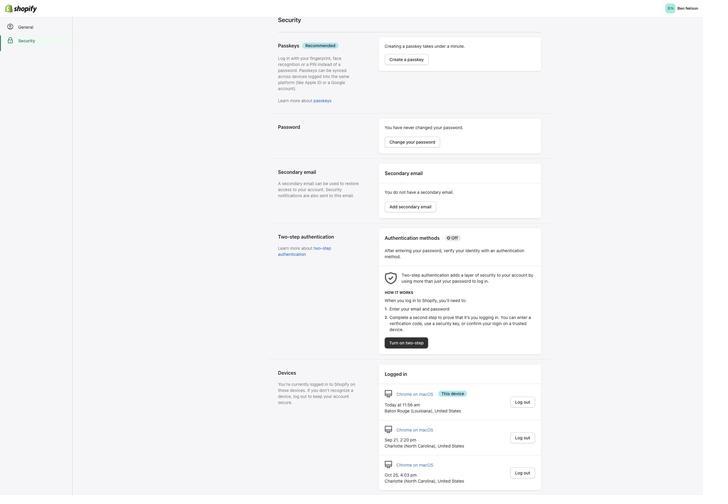 Task type: describe. For each thing, give the bounding box(es) containing it.
keep
[[313, 394, 323, 399]]

your inside a secondary email can be used to restore access to your account. security notifications are also sent to this email.
[[298, 187, 307, 192]]

a up synced
[[338, 62, 341, 67]]

account inside two-step authentication adds a layer of security to your account by using more than just your password to log in.
[[512, 273, 528, 278]]

create a passkey button
[[385, 54, 429, 65]]

states for sep 21, 2:20 pm charlotte (north carolina), united states
[[452, 444, 464, 449]]

log out button for sep 21, 2:20 pm charlotte (north carolina), united states
[[511, 433, 535, 444]]

to:
[[462, 298, 467, 303]]

passkeys link
[[314, 98, 332, 103]]

device,
[[278, 394, 292, 399]]

turn on two-step
[[389, 340, 424, 346]]

0 vertical spatial have
[[393, 125, 402, 130]]

email for add
[[421, 204, 432, 209]]

a secondary email can be used to restore access to your account. security notifications are also sent to this email.
[[278, 181, 359, 198]]

you're
[[278, 382, 291, 387]]

log for sep 21, 2:20 pm charlotte (north carolina), united states
[[515, 435, 523, 441]]

security inside two-step authentication adds a layer of security to your account by using more than just your password to log in.
[[480, 273, 496, 278]]

chrome on macos button for oct 25, 4:03 pm
[[397, 462, 433, 469]]

your right changed
[[434, 125, 442, 130]]

methods
[[420, 235, 440, 241]]

learn more about
[[278, 246, 314, 251]]

two- for two-step authentication
[[278, 234, 290, 240]]

your down authentication methods
[[413, 248, 422, 253]]

using
[[402, 279, 412, 284]]

be inside a secondary email can be used to restore access to your account. security notifications are also sent to this email.
[[323, 181, 328, 186]]

can inside complete a second step to prove that it's you logging in. you can enter a verification code, use a security key, or confirm your login on a trusted device.
[[509, 315, 516, 320]]

oct 25, 4:03 pm charlotte (north carolina), united states
[[385, 473, 464, 484]]

ben nelson
[[678, 6, 699, 11]]

synced
[[333, 68, 347, 73]]

when
[[385, 298, 396, 303]]

change your password button
[[385, 137, 440, 148]]

4:03
[[400, 473, 410, 478]]

a left trusted
[[509, 321, 512, 326]]

devices.
[[290, 388, 306, 393]]

how it works when you log in to shopify, you'll need to:
[[385, 291, 467, 303]]

password inside "button"
[[416, 140, 436, 145]]

chrome for 4:03
[[397, 463, 412, 468]]

account inside you're currently logged in to shopify on these devices. if you don't recognize a device, log out to keep your account secure.
[[333, 394, 349, 399]]

1 chrome on macos button from the top
[[397, 392, 433, 398]]

enter
[[517, 315, 528, 320]]

1 color slate lighter image from the top
[[385, 390, 392, 398]]

a right creating
[[403, 44, 405, 49]]

(louisiana),
[[411, 409, 434, 414]]

password,
[[423, 248, 443, 253]]

under
[[435, 44, 446, 49]]

general
[[18, 25, 33, 30]]

rouge
[[397, 409, 410, 414]]

access
[[278, 187, 292, 192]]

1 horizontal spatial email.
[[442, 190, 454, 195]]

in right logged at the right bottom
[[403, 372, 407, 377]]

secondary for do
[[385, 171, 410, 176]]

to down "layer"
[[472, 279, 476, 284]]

authentication for two-step authentication
[[301, 234, 334, 240]]

authentication for two-step authentication
[[278, 252, 306, 257]]

log out for today at 11:56 am baton rouge (louisiana), united states
[[515, 400, 530, 405]]

two-step authentication
[[278, 246, 331, 257]]

a inside you're currently logged in to shopify on these devices. if you don't recognize a device, log out to keep your account secure.
[[351, 388, 353, 393]]

1 vertical spatial password.
[[444, 125, 463, 130]]

to right "layer"
[[497, 273, 501, 278]]

log out button for today at 11:56 am baton rouge (louisiana), united states
[[511, 397, 535, 408]]

at
[[398, 403, 402, 408]]

secondary email for not
[[385, 171, 423, 176]]

change your password
[[390, 140, 436, 145]]

you for you do not have a secondary email.
[[385, 190, 392, 195]]

21,
[[394, 438, 399, 443]]

a left pin
[[306, 62, 309, 67]]

device.
[[390, 327, 404, 332]]

recognize
[[331, 388, 350, 393]]

you inside complete a second step to prove that it's you logging in. you can enter a verification code, use a security key, or confirm your login on a trusted device.
[[471, 315, 478, 320]]

in. inside complete a second step to prove that it's you logging in. you can enter a verification code, use a security key, or confirm your login on a trusted device.
[[495, 315, 500, 320]]

recommended
[[305, 43, 336, 48]]

(north for 2:20
[[404, 444, 417, 449]]

login
[[493, 321, 502, 326]]

key,
[[453, 321, 461, 326]]

changed
[[416, 125, 433, 130]]

account.
[[308, 187, 325, 192]]

security inside complete a second step to prove that it's you logging in. you can enter a verification code, use a security key, or confirm your login on a trusted device.
[[436, 321, 452, 326]]

today at 11:56 am baton rouge (louisiana), united states
[[385, 403, 461, 414]]

a right enter
[[529, 315, 531, 320]]

secondary for a secondary email can be used to restore access to your account. security notifications are also sent to this email.
[[282, 181, 303, 186]]

enter your email and password
[[390, 307, 450, 312]]

0 vertical spatial security
[[278, 16, 301, 23]]

(like
[[296, 80, 304, 85]]

carolina), for sep 21, 2:20 pm
[[418, 444, 437, 449]]

email. inside a secondary email can be used to restore access to your account. security notifications are also sent to this email.
[[343, 193, 354, 198]]

chrome for 2:20
[[397, 428, 412, 433]]

apple
[[305, 80, 316, 85]]

log inside you're currently logged in to shopify on these devices. if you don't recognize a device, log out to keep your account secure.
[[293, 394, 299, 399]]

out inside you're currently logged in to shopify on these devices. if you don't recognize a device, log out to keep your account secure.
[[301, 394, 307, 399]]

a down into
[[328, 80, 330, 85]]

this
[[442, 391, 450, 396]]

and
[[422, 307, 430, 312]]

two-step authentication link
[[278, 246, 331, 257]]

step inside button
[[415, 340, 424, 346]]

secure.
[[278, 400, 293, 405]]

passkeys
[[314, 98, 332, 103]]

0 vertical spatial or
[[301, 62, 305, 67]]

logged inside you're currently logged in to shopify on these devices. if you don't recognize a device, log out to keep your account secure.
[[310, 382, 324, 387]]

chrome on macos for sep 21, 2:20 pm
[[397, 428, 433, 433]]

charlotte for 25,
[[385, 479, 403, 484]]

two-step authentication
[[278, 234, 334, 240]]

2:20
[[400, 438, 409, 443]]

log out button for oct 25, 4:03 pm charlotte (north carolina), united states
[[511, 468, 535, 479]]

step for two-step authentication
[[290, 234, 300, 240]]

across
[[278, 74, 291, 79]]

confirm
[[467, 321, 482, 326]]

baton
[[385, 409, 396, 414]]

email for a
[[304, 181, 314, 186]]

step for two-step authentication adds a layer of security to your account by using more than just your password to log in.
[[412, 273, 420, 278]]

device
[[451, 391, 464, 396]]

identity
[[466, 248, 480, 253]]

security inside a secondary email can be used to restore access to your account. security notifications are also sent to this email.
[[326, 187, 342, 192]]

sep
[[385, 438, 392, 443]]

a inside button
[[404, 57, 407, 62]]

a right not
[[417, 190, 420, 195]]

logged in
[[385, 372, 407, 377]]

two- inside button
[[406, 340, 415, 346]]

log inside how it works when you log in to shopify, you'll need to:
[[406, 298, 412, 303]]

nelson
[[686, 6, 699, 11]]

add secondary email button
[[385, 202, 436, 212]]

1 chrome from the top
[[397, 392, 412, 397]]

secondary email for email
[[278, 169, 316, 175]]

this
[[334, 193, 342, 198]]

than
[[425, 279, 433, 284]]

sent
[[320, 193, 328, 198]]

used
[[329, 181, 339, 186]]

on up am
[[413, 392, 418, 397]]

(north for 4:03
[[404, 479, 417, 484]]

learn for learn more about passkeys
[[278, 98, 289, 103]]

about for learn more about passkeys
[[301, 98, 313, 103]]

united for oct 25, 4:03 pm charlotte (north carolina), united states
[[438, 479, 451, 484]]

entering
[[396, 248, 412, 253]]

more for learn more about
[[290, 246, 300, 251]]

second
[[413, 315, 427, 320]]

recognition
[[278, 62, 300, 67]]

on inside button
[[400, 340, 405, 346]]

same
[[339, 74, 349, 79]]

25,
[[393, 473, 399, 478]]

a left second on the right bottom of page
[[410, 315, 412, 320]]

notifications
[[278, 193, 302, 198]]

id
[[317, 80, 322, 85]]

log out for sep 21, 2:20 pm charlotte (north carolina), united states
[[515, 435, 530, 441]]

authentication for two-step authentication adds a layer of security to your account by using more than just your password to log in.
[[421, 273, 449, 278]]

your right "just"
[[443, 279, 451, 284]]

pin
[[310, 62, 317, 67]]

on up sep 21, 2:20 pm charlotte (north carolina), united states
[[413, 428, 418, 433]]

united for sep 21, 2:20 pm charlotte (north carolina), united states
[[438, 444, 451, 449]]

states for oct 25, 4:03 pm charlotte (north carolina), united states
[[452, 479, 464, 484]]

shopify
[[335, 382, 349, 387]]

your inside "button"
[[406, 140, 415, 145]]

in inside you're currently logged in to shopify on these devices. if you don't recognize a device, log out to keep your account secure.
[[325, 382, 328, 387]]

it
[[395, 291, 399, 295]]

you inside you're currently logged in to shopify on these devices. if you don't recognize a device, log out to keep your account secure.
[[311, 388, 318, 393]]

minute.
[[451, 44, 465, 49]]

create
[[390, 57, 403, 62]]

be inside log in with your fingerprint, face recognition or a pin instead of a password. passkeys can be synced across devices logged into the same platform (like apple id or a google account).
[[327, 68, 332, 73]]

chrome on macos button for sep 21, 2:20 pm
[[397, 427, 433, 433]]



Task type: locate. For each thing, give the bounding box(es) containing it.
color slate lighter image
[[385, 390, 392, 398], [385, 461, 392, 468]]

1 vertical spatial charlotte
[[385, 479, 403, 484]]

3 chrome on macos button from the top
[[397, 462, 433, 469]]

11:56
[[403, 403, 413, 408]]

1 vertical spatial chrome
[[397, 428, 412, 433]]

secondary up "add secondary email"
[[421, 190, 441, 195]]

your right change
[[406, 140, 415, 145]]

1 vertical spatial (north
[[404, 479, 417, 484]]

security down the prove
[[436, 321, 452, 326]]

about down two-step authentication at the top
[[301, 246, 313, 251]]

complete
[[390, 315, 409, 320]]

0 horizontal spatial account
[[333, 394, 349, 399]]

of inside log in with your fingerprint, face recognition or a pin instead of a password. passkeys can be synced across devices logged into the same platform (like apple id or a google account).
[[333, 62, 337, 67]]

can inside log in with your fingerprint, face recognition or a pin instead of a password. passkeys can be synced across devices logged into the same platform (like apple id or a google account).
[[318, 68, 325, 73]]

or left pin
[[301, 62, 305, 67]]

password inside two-step authentication adds a layer of security to your account by using more than just your password to log in.
[[452, 279, 471, 284]]

2 vertical spatial united
[[438, 479, 451, 484]]

turn
[[389, 340, 399, 346]]

2 vertical spatial macos
[[419, 463, 433, 468]]

pm right 2:20
[[410, 438, 416, 443]]

to left the prove
[[438, 315, 442, 320]]

2 horizontal spatial secondary
[[421, 190, 441, 195]]

0 horizontal spatial secondary
[[278, 169, 303, 175]]

step up using
[[412, 273, 420, 278]]

log inside log in with your fingerprint, face recognition or a pin instead of a password. passkeys can be synced across devices logged into the same platform (like apple id or a google account).
[[278, 56, 285, 61]]

on right login
[[503, 321, 508, 326]]

create a passkey
[[390, 57, 424, 62]]

macos for oct 25, 4:03 pm
[[419, 463, 433, 468]]

you inside how it works when you log in to shopify, you'll need to:
[[397, 298, 404, 303]]

1 vertical spatial secondary
[[421, 190, 441, 195]]

secondary up a
[[278, 169, 303, 175]]

two- inside two-step authentication adds a layer of security to your account by using more than just your password to log in.
[[402, 273, 412, 278]]

secondary for add secondary email
[[399, 204, 420, 209]]

color slate lighter image up oct
[[385, 461, 392, 468]]

security link
[[2, 35, 70, 46]]

2 horizontal spatial security
[[326, 187, 342, 192]]

chrome on macos button up 4:03
[[397, 462, 433, 469]]

0 horizontal spatial of
[[333, 62, 337, 67]]

pm for oct 25, 4:03 pm
[[411, 473, 417, 478]]

charlotte for 21,
[[385, 444, 403, 449]]

1 vertical spatial be
[[323, 181, 328, 186]]

out
[[301, 394, 307, 399], [524, 400, 530, 405], [524, 435, 530, 441], [524, 470, 530, 476]]

your down logging
[[483, 321, 492, 326]]

states for today at 11:56 am baton rouge (louisiana), united states
[[449, 409, 461, 414]]

0 horizontal spatial or
[[301, 62, 305, 67]]

0 vertical spatial color slate lighter image
[[385, 390, 392, 398]]

0 horizontal spatial in.
[[485, 279, 489, 284]]

1 macos from the top
[[419, 392, 433, 397]]

chrome on macos button
[[397, 392, 433, 398], [397, 427, 433, 433], [397, 462, 433, 469]]

just
[[434, 279, 442, 284]]

need
[[451, 298, 460, 303]]

about
[[301, 98, 313, 103], [301, 246, 313, 251]]

on inside you're currently logged in to shopify on these devices. if you don't recognize a device, log out to keep your account secure.
[[351, 382, 355, 387]]

with inside after entering your password, verify your identity with an authentication method.
[[481, 248, 490, 253]]

you
[[397, 298, 404, 303], [471, 315, 478, 320], [311, 388, 318, 393]]

0 vertical spatial passkeys
[[278, 43, 299, 49]]

1 vertical spatial account
[[333, 394, 349, 399]]

1 vertical spatial color slate lighter image
[[385, 461, 392, 468]]

0 vertical spatial pm
[[410, 438, 416, 443]]

2 carolina), from the top
[[418, 479, 437, 484]]

on
[[503, 321, 508, 326], [400, 340, 405, 346], [351, 382, 355, 387], [413, 392, 418, 397], [413, 428, 418, 433], [413, 463, 418, 468]]

oct
[[385, 473, 392, 478]]

password down you'll
[[431, 307, 450, 312]]

0 horizontal spatial two-
[[314, 246, 323, 251]]

you up confirm
[[471, 315, 478, 320]]

also
[[311, 193, 319, 198]]

with
[[291, 56, 299, 61], [481, 248, 490, 253]]

charlotte inside sep 21, 2:20 pm charlotte (north carolina), united states
[[385, 444, 403, 449]]

change
[[390, 140, 405, 145]]

two-step authentication adds a layer of security to your account by using more than just your password to log in.
[[402, 273, 534, 284]]

1 vertical spatial security
[[18, 38, 35, 43]]

3 chrome on macos from the top
[[397, 463, 433, 468]]

your right verify
[[456, 248, 464, 253]]

1 vertical spatial passkeys
[[299, 68, 317, 73]]

color slate lighter image up the today
[[385, 390, 392, 398]]

secondary up do
[[385, 171, 410, 176]]

authentication
[[385, 235, 418, 241]]

about for learn more about
[[301, 246, 313, 251]]

learn down two-step authentication at the top
[[278, 246, 289, 251]]

chrome on macos up am
[[397, 392, 433, 397]]

face
[[333, 56, 341, 61]]

states inside oct 25, 4:03 pm charlotte (north carolina), united states
[[452, 479, 464, 484]]

password. right changed
[[444, 125, 463, 130]]

secondary up access
[[282, 181, 303, 186]]

1 vertical spatial chrome on macos
[[397, 428, 433, 433]]

takes
[[423, 44, 434, 49]]

1 chrome on macos from the top
[[397, 392, 433, 397]]

the
[[331, 74, 338, 79]]

carolina), inside sep 21, 2:20 pm charlotte (north carolina), united states
[[418, 444, 437, 449]]

3 chrome from the top
[[397, 463, 412, 468]]

to up don't at the bottom left of the page
[[329, 382, 333, 387]]

secondary right add
[[399, 204, 420, 209]]

0 vertical spatial chrome on macos button
[[397, 392, 433, 398]]

1 vertical spatial log
[[406, 298, 412, 303]]

a right create
[[404, 57, 407, 62]]

or right key,
[[462, 321, 466, 326]]

2 chrome from the top
[[397, 428, 412, 433]]

learn more about passkeys
[[278, 98, 332, 103]]

secondary inside add secondary email button
[[399, 204, 420, 209]]

never
[[404, 125, 415, 130]]

step inside the two-step authentication
[[323, 246, 331, 251]]

don't
[[319, 388, 330, 393]]

am
[[414, 403, 420, 408]]

passkey down creating a passkey takes under a minute.
[[408, 57, 424, 62]]

an
[[491, 248, 495, 253]]

1 vertical spatial macos
[[419, 428, 433, 433]]

in
[[287, 56, 290, 61], [413, 298, 416, 303], [403, 372, 407, 377], [325, 382, 328, 387]]

of
[[333, 62, 337, 67], [475, 273, 479, 278]]

a
[[403, 44, 405, 49], [447, 44, 450, 49], [404, 57, 407, 62], [306, 62, 309, 67], [338, 62, 341, 67], [328, 80, 330, 85], [417, 190, 420, 195], [461, 273, 464, 278], [410, 315, 412, 320], [529, 315, 531, 320], [433, 321, 435, 326], [509, 321, 512, 326], [351, 388, 353, 393]]

password. inside log in with your fingerprint, face recognition or a pin instead of a password. passkeys can be synced across devices logged into the same platform (like apple id or a google account).
[[278, 68, 298, 73]]

2 horizontal spatial or
[[462, 321, 466, 326]]

email.
[[442, 190, 454, 195], [343, 193, 354, 198]]

2 charlotte from the top
[[385, 479, 403, 484]]

1 vertical spatial you
[[471, 315, 478, 320]]

in. inside two-step authentication adds a layer of security to your account by using more than just your password to log in.
[[485, 279, 489, 284]]

0 vertical spatial you
[[397, 298, 404, 303]]

0 horizontal spatial with
[[291, 56, 299, 61]]

your up complete
[[401, 307, 410, 312]]

1 horizontal spatial two-
[[402, 273, 412, 278]]

2 horizontal spatial you
[[471, 315, 478, 320]]

logged
[[385, 372, 402, 377]]

united inside today at 11:56 am baton rouge (louisiana), united states
[[435, 409, 448, 414]]

chrome up 4:03
[[397, 463, 412, 468]]

or inside complete a second step to prove that it's you logging in. you can enter a verification code, use a security key, or confirm your login on a trusted device.
[[462, 321, 466, 326]]

2 vertical spatial you
[[501, 315, 508, 320]]

more
[[290, 98, 300, 103], [290, 246, 300, 251], [414, 279, 424, 284]]

1 vertical spatial logged
[[310, 382, 324, 387]]

chrome on macos button up 2:20
[[397, 427, 433, 433]]

1 about from the top
[[301, 98, 313, 103]]

your left fingerprint,
[[300, 56, 309, 61]]

with left an
[[481, 248, 490, 253]]

can up trusted
[[509, 315, 516, 320]]

1 horizontal spatial two-
[[406, 340, 415, 346]]

3 macos from the top
[[419, 463, 433, 468]]

1 vertical spatial passkey
[[408, 57, 424, 62]]

1 vertical spatial log out button
[[511, 433, 535, 444]]

verification
[[390, 321, 411, 326]]

of down face
[[333, 62, 337, 67]]

more inside two-step authentication adds a layer of security to your account by using more than just your password to log in.
[[414, 279, 424, 284]]

in up don't at the bottom left of the page
[[325, 382, 328, 387]]

learn down account).
[[278, 98, 289, 103]]

1 log out from the top
[[515, 400, 530, 405]]

secondary inside a secondary email can be used to restore access to your account. security notifications are also sent to this email.
[[282, 181, 303, 186]]

a inside two-step authentication adds a layer of security to your account by using more than just your password to log in.
[[461, 273, 464, 278]]

more for learn more about passkeys
[[290, 98, 300, 103]]

1 horizontal spatial with
[[481, 248, 490, 253]]

two-
[[278, 234, 290, 240], [402, 273, 412, 278]]

2 horizontal spatial log
[[477, 279, 483, 284]]

2 vertical spatial more
[[414, 279, 424, 284]]

a right use
[[433, 321, 435, 326]]

1 horizontal spatial secondary
[[385, 171, 410, 176]]

passkey for create
[[408, 57, 424, 62]]

carolina), inside oct 25, 4:03 pm charlotte (north carolina), united states
[[418, 479, 437, 484]]

0 vertical spatial passkey
[[406, 44, 422, 49]]

1 horizontal spatial of
[[475, 273, 479, 278]]

after entering your password, verify your identity with an authentication method.
[[385, 248, 525, 259]]

1 charlotte from the top
[[385, 444, 403, 449]]

works
[[400, 291, 413, 295]]

1 horizontal spatial log
[[406, 298, 412, 303]]

1 horizontal spatial you
[[397, 298, 404, 303]]

restore
[[345, 181, 359, 186]]

color slate lighter image
[[385, 426, 392, 433]]

email inside a secondary email can be used to restore access to your account. security notifications are also sent to this email.
[[304, 181, 314, 186]]

it's
[[464, 315, 470, 320]]

2 log out from the top
[[515, 435, 530, 441]]

about left passkeys link
[[301, 98, 313, 103]]

to down if
[[308, 394, 312, 399]]

2 vertical spatial you
[[311, 388, 318, 393]]

you inside complete a second step to prove that it's you logging in. you can enter a verification code, use a security key, or confirm your login on a trusted device.
[[501, 315, 508, 320]]

step down code,
[[415, 340, 424, 346]]

2 (north from the top
[[404, 479, 417, 484]]

(north inside oct 25, 4:03 pm charlotte (north carolina), united states
[[404, 479, 417, 484]]

logged up don't at the bottom left of the page
[[310, 382, 324, 387]]

fingerprint,
[[310, 56, 332, 61]]

1 horizontal spatial account
[[512, 273, 528, 278]]

2 color slate lighter image from the top
[[385, 461, 392, 468]]

you for you have never changed your password.
[[385, 125, 392, 130]]

you up login
[[501, 315, 508, 320]]

on up oct 25, 4:03 pm charlotte (north carolina), united states
[[413, 463, 418, 468]]

1 horizontal spatial or
[[323, 80, 327, 85]]

charlotte down 25,
[[385, 479, 403, 484]]

1 learn from the top
[[278, 98, 289, 103]]

can up account. in the left top of the page
[[315, 181, 322, 186]]

secondary
[[278, 169, 303, 175], [385, 171, 410, 176]]

1 vertical spatial two-
[[406, 340, 415, 346]]

2 about from the top
[[301, 246, 313, 251]]

2 learn from the top
[[278, 246, 289, 251]]

0 horizontal spatial email.
[[343, 193, 354, 198]]

authentication right an
[[497, 248, 525, 253]]

not
[[399, 190, 406, 195]]

in inside log in with your fingerprint, face recognition or a pin instead of a password. passkeys can be synced across devices logged into the same platform (like apple id or a google account).
[[287, 56, 290, 61]]

2 macos from the top
[[419, 428, 433, 433]]

account down recognize
[[333, 394, 349, 399]]

you right if
[[311, 388, 318, 393]]

to up notifications
[[293, 187, 297, 192]]

0 vertical spatial in.
[[485, 279, 489, 284]]

charlotte down 21,
[[385, 444, 403, 449]]

your left by
[[502, 273, 511, 278]]

united inside oct 25, 4:03 pm charlotte (north carolina), united states
[[438, 479, 451, 484]]

0 vertical spatial account
[[512, 273, 528, 278]]

authentication inside after entering your password, verify your identity with an authentication method.
[[497, 248, 525, 253]]

2 vertical spatial chrome on macos
[[397, 463, 433, 468]]

0 vertical spatial macos
[[419, 392, 433, 397]]

chrome on macos for oct 25, 4:03 pm
[[397, 463, 433, 468]]

step up learn more about at left
[[290, 234, 300, 240]]

1 vertical spatial about
[[301, 246, 313, 251]]

2 log out button from the top
[[511, 433, 535, 444]]

pm inside sep 21, 2:20 pm charlotte (north carolina), united states
[[410, 438, 416, 443]]

macos up oct 25, 4:03 pm charlotte (north carolina), united states
[[419, 463, 433, 468]]

today
[[385, 403, 397, 408]]

0 vertical spatial chrome on macos
[[397, 392, 433, 397]]

platform
[[278, 80, 295, 85]]

0 vertical spatial log
[[477, 279, 483, 284]]

layer
[[465, 273, 474, 278]]

have right not
[[407, 190, 416, 195]]

two- down two-step authentication at the top
[[314, 246, 323, 251]]

your inside you're currently logged in to shopify on these devices. if you don't recognize a device, log out to keep your account secure.
[[324, 394, 332, 399]]

you left do
[[385, 190, 392, 195]]

log in with your fingerprint, face recognition or a pin instead of a password. passkeys can be synced across devices logged into the same platform (like apple id or a google account).
[[278, 56, 349, 91]]

1 vertical spatial security
[[436, 321, 452, 326]]

a
[[278, 181, 281, 186]]

shopify image
[[5, 4, 37, 13]]

carolina), for oct 25, 4:03 pm
[[418, 479, 437, 484]]

more left than
[[414, 279, 424, 284]]

out for oct 25, 4:03 pm charlotte (north carolina), united states
[[524, 470, 530, 476]]

in inside how it works when you log in to shopify, you'll need to:
[[413, 298, 416, 303]]

1 vertical spatial carolina),
[[418, 479, 437, 484]]

this device
[[442, 391, 464, 396]]

3 log out from the top
[[515, 470, 530, 476]]

pm inside oct 25, 4:03 pm charlotte (north carolina), united states
[[411, 473, 417, 478]]

add
[[390, 204, 398, 209]]

1 horizontal spatial have
[[407, 190, 416, 195]]

a right under
[[447, 44, 450, 49]]

passkey
[[406, 44, 422, 49], [408, 57, 424, 62]]

in up recognition
[[287, 56, 290, 61]]

your inside log in with your fingerprint, face recognition or a pin instead of a password. passkeys can be synced across devices logged into the same platform (like apple id or a google account).
[[300, 56, 309, 61]]

in up enter your email and password
[[413, 298, 416, 303]]

0 vertical spatial two-
[[278, 234, 290, 240]]

to left this
[[329, 193, 333, 198]]

do
[[393, 190, 398, 195]]

of inside two-step authentication adds a layer of security to your account by using more than just your password to log in.
[[475, 273, 479, 278]]

step up use
[[429, 315, 437, 320]]

states inside today at 11:56 am baton rouge (louisiana), united states
[[449, 409, 461, 414]]

1 vertical spatial have
[[407, 190, 416, 195]]

instead
[[318, 62, 332, 67]]

0 horizontal spatial two-
[[278, 234, 290, 240]]

two- right the turn
[[406, 340, 415, 346]]

0 horizontal spatial secondary
[[282, 181, 303, 186]]

can down instead
[[318, 68, 325, 73]]

pm for sep 21, 2:20 pm
[[410, 438, 416, 443]]

1 horizontal spatial password.
[[444, 125, 463, 130]]

1 (north from the top
[[404, 444, 417, 449]]

authentication
[[301, 234, 334, 240], [497, 248, 525, 253], [278, 252, 306, 257], [421, 273, 449, 278]]

be left the used
[[323, 181, 328, 186]]

turn on two-step button
[[385, 338, 428, 349]]

1 vertical spatial with
[[481, 248, 490, 253]]

adds
[[451, 273, 460, 278]]

use
[[425, 321, 432, 326]]

2 vertical spatial chrome on macos button
[[397, 462, 433, 469]]

1 vertical spatial learn
[[278, 246, 289, 251]]

log for oct 25, 4:03 pm charlotte (north carolina), united states
[[515, 470, 523, 476]]

2 vertical spatial states
[[452, 479, 464, 484]]

0 vertical spatial be
[[327, 68, 332, 73]]

to inside how it works when you log in to shopify, you'll need to:
[[417, 298, 421, 303]]

2 vertical spatial security
[[326, 187, 342, 192]]

off
[[452, 235, 458, 241]]

1 horizontal spatial security
[[480, 273, 496, 278]]

(north down 4:03
[[404, 479, 417, 484]]

2 vertical spatial chrome
[[397, 463, 412, 468]]

1 vertical spatial united
[[438, 444, 451, 449]]

1 vertical spatial two-
[[402, 273, 412, 278]]

1 carolina), from the top
[[418, 444, 437, 449]]

logging
[[479, 315, 494, 320]]

password down you have never changed your password.
[[416, 140, 436, 145]]

macos for sep 21, 2:20 pm
[[419, 428, 433, 433]]

two- inside the two-step authentication
[[314, 246, 323, 251]]

can inside a secondary email can be used to restore access to your account. security notifications are also sent to this email.
[[315, 181, 322, 186]]

two- for two-step authentication adds a layer of security to your account by using more than just your password to log in.
[[402, 273, 412, 278]]

you down it
[[397, 298, 404, 303]]

you
[[385, 125, 392, 130], [385, 190, 392, 195], [501, 315, 508, 320]]

0 vertical spatial more
[[290, 98, 300, 103]]

2 vertical spatial or
[[462, 321, 466, 326]]

account left by
[[512, 273, 528, 278]]

3 log out button from the top
[[511, 468, 535, 479]]

have
[[393, 125, 402, 130], [407, 190, 416, 195]]

two- up learn more about at left
[[278, 234, 290, 240]]

passkey inside button
[[408, 57, 424, 62]]

0 vertical spatial can
[[318, 68, 325, 73]]

log out for oct 25, 4:03 pm charlotte (north carolina), united states
[[515, 470, 530, 476]]

chrome on macos up 2:20
[[397, 428, 433, 433]]

2 vertical spatial log
[[293, 394, 299, 399]]

general link
[[2, 22, 70, 33]]

0 horizontal spatial password.
[[278, 68, 298, 73]]

have left never
[[393, 125, 402, 130]]

how
[[385, 291, 394, 295]]

passkeys inside log in with your fingerprint, face recognition or a pin instead of a password. passkeys can be synced across devices logged into the same platform (like apple id or a google account).
[[299, 68, 317, 73]]

a left "layer"
[[461, 273, 464, 278]]

2 chrome on macos button from the top
[[397, 427, 433, 433]]

secondary for secondary
[[278, 169, 303, 175]]

2 vertical spatial log out button
[[511, 468, 535, 479]]

step inside complete a second step to prove that it's you logging in. you can enter a verification code, use a security key, or confirm your login on a trusted device.
[[429, 315, 437, 320]]

or
[[301, 62, 305, 67], [323, 80, 327, 85], [462, 321, 466, 326]]

1 log out button from the top
[[511, 397, 535, 408]]

step
[[290, 234, 300, 240], [323, 246, 331, 251], [412, 273, 420, 278], [429, 315, 437, 320], [415, 340, 424, 346]]

prove
[[443, 315, 454, 320]]

more down two-step authentication at the top
[[290, 246, 300, 251]]

be up into
[[327, 68, 332, 73]]

states inside sep 21, 2:20 pm charlotte (north carolina), united states
[[452, 444, 464, 449]]

pm
[[410, 438, 416, 443], [411, 473, 417, 478]]

1 horizontal spatial security
[[278, 16, 301, 23]]

out for today at 11:56 am baton rouge (louisiana), united states
[[524, 400, 530, 405]]

macos up sep 21, 2:20 pm charlotte (north carolina), united states
[[419, 428, 433, 433]]

passkey for creating
[[406, 44, 422, 49]]

secondary email up not
[[385, 171, 423, 176]]

can
[[318, 68, 325, 73], [315, 181, 322, 186], [509, 315, 516, 320]]

charlotte
[[385, 444, 403, 449], [385, 479, 403, 484]]

united for today at 11:56 am baton rouge (louisiana), united states
[[435, 409, 448, 414]]

chrome on macos button up am
[[397, 392, 433, 398]]

sep 21, 2:20 pm charlotte (north carolina), united states
[[385, 438, 464, 449]]

0 vertical spatial charlotte
[[385, 444, 403, 449]]

to right the used
[[340, 181, 344, 186]]

your down don't at the bottom left of the page
[[324, 394, 332, 399]]

1 vertical spatial more
[[290, 246, 300, 251]]

2 chrome on macos from the top
[[397, 428, 433, 433]]

log out
[[515, 400, 530, 405], [515, 435, 530, 441], [515, 470, 530, 476]]

passkeys up recognition
[[278, 43, 299, 49]]

united inside sep 21, 2:20 pm charlotte (north carolina), united states
[[438, 444, 451, 449]]

enter
[[390, 307, 400, 312]]

0 horizontal spatial secondary email
[[278, 169, 316, 175]]

step inside two-step authentication adds a layer of security to your account by using more than just your password to log in.
[[412, 273, 420, 278]]

authentication down learn more about at left
[[278, 252, 306, 257]]

verify
[[444, 248, 455, 253]]

log for today at 11:56 am baton rouge (louisiana), united states
[[515, 400, 523, 405]]

email inside button
[[421, 204, 432, 209]]

0 vertical spatial secondary
[[282, 181, 303, 186]]

1 horizontal spatial secondary email
[[385, 171, 423, 176]]

1 horizontal spatial in.
[[495, 315, 500, 320]]

1 vertical spatial can
[[315, 181, 322, 186]]

charlotte inside oct 25, 4:03 pm charlotte (north carolina), united states
[[385, 479, 403, 484]]

you're currently logged in to shopify on these devices. if you don't recognize a device, log out to keep your account secure.
[[278, 382, 355, 405]]

authentication inside two-step authentication adds a layer of security to your account by using more than just your password to log in.
[[421, 273, 449, 278]]

step for two-step authentication
[[323, 246, 331, 251]]

0 vertical spatial about
[[301, 98, 313, 103]]

email for enter
[[411, 307, 421, 312]]

password. down recognition
[[278, 68, 298, 73]]

with inside log in with your fingerprint, face recognition or a pin instead of a password. passkeys can be synced across devices logged into the same platform (like apple id or a google account).
[[291, 56, 299, 61]]

0 vertical spatial password.
[[278, 68, 298, 73]]

chrome on macos up 4:03
[[397, 463, 433, 468]]

authentication inside the two-step authentication
[[278, 252, 306, 257]]

learn for learn more about
[[278, 246, 289, 251]]

0 vertical spatial log out button
[[511, 397, 535, 408]]

0 vertical spatial two-
[[314, 246, 323, 251]]

2 vertical spatial password
[[431, 307, 450, 312]]

or right id
[[323, 80, 327, 85]]

(north inside sep 21, 2:20 pm charlotte (north carolina), united states
[[404, 444, 417, 449]]

authentication up "just"
[[421, 273, 449, 278]]

password
[[278, 124, 300, 130]]

that
[[455, 315, 463, 320]]

on inside complete a second step to prove that it's you logging in. you can enter a verification code, use a security key, or confirm your login on a trusted device.
[[503, 321, 508, 326]]

password down adds
[[452, 279, 471, 284]]

your inside complete a second step to prove that it's you logging in. you can enter a verification code, use a security key, or confirm your login on a trusted device.
[[483, 321, 492, 326]]

0 vertical spatial of
[[333, 62, 337, 67]]

1 vertical spatial you
[[385, 190, 392, 195]]

to inside complete a second step to prove that it's you logging in. you can enter a verification code, use a security key, or confirm your login on a trusted device.
[[438, 315, 442, 320]]

on right 'shopify'
[[351, 382, 355, 387]]

creating a passkey takes under a minute.
[[385, 44, 465, 49]]

(north down 2:20
[[404, 444, 417, 449]]

account).
[[278, 86, 297, 91]]

out for sep 21, 2:20 pm charlotte (north carolina), united states
[[524, 435, 530, 441]]

two- up using
[[402, 273, 412, 278]]

0 horizontal spatial have
[[393, 125, 402, 130]]

logged inside log in with your fingerprint, face recognition or a pin instead of a password. passkeys can be synced across devices logged into the same platform (like apple id or a google account).
[[308, 74, 322, 79]]

log inside two-step authentication adds a layer of security to your account by using more than just your password to log in.
[[477, 279, 483, 284]]



Task type: vqa. For each thing, say whether or not it's contained in the screenshot.
don't
yes



